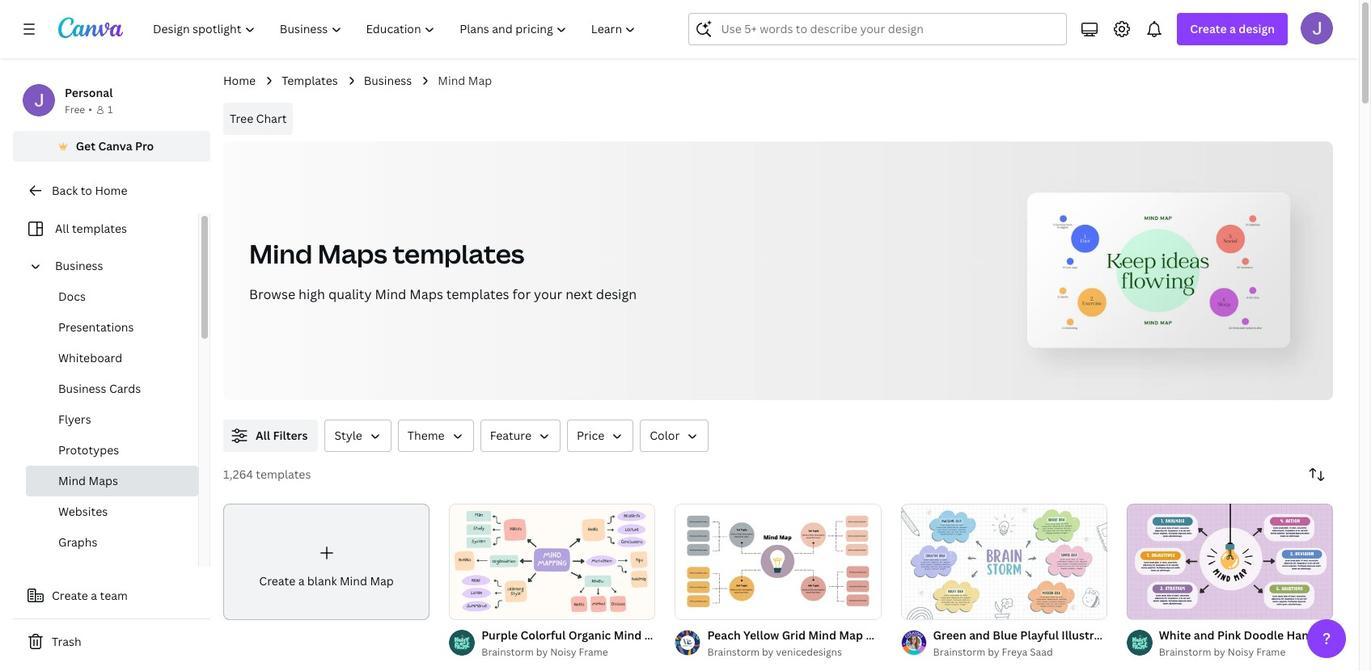 Task type: vqa. For each thing, say whether or not it's contained in the screenshot.
Desktop
no



Task type: locate. For each thing, give the bounding box(es) containing it.
websites
[[58, 504, 108, 520]]

by
[[536, 646, 548, 659], [762, 646, 774, 659], [988, 646, 1000, 659], [1214, 646, 1226, 659]]

by inside purple colorful organic mind map brainstorm brainstorm by noisy frame
[[536, 646, 548, 659]]

0 horizontal spatial create
[[52, 588, 88, 604]]

3 by from the left
[[988, 646, 1000, 659]]

1 horizontal spatial maps
[[318, 236, 388, 271]]

1 vertical spatial business
[[55, 258, 103, 274]]

brainstorm left green
[[866, 628, 928, 643]]

noisy
[[550, 646, 577, 659], [1228, 646, 1255, 659]]

0 horizontal spatial business link
[[49, 251, 189, 282]]

templates
[[72, 221, 127, 236], [393, 236, 525, 271], [447, 286, 509, 303], [256, 467, 311, 482]]

brainstorm down green
[[934, 646, 986, 659]]

1 horizontal spatial design
[[1239, 21, 1275, 36]]

map inside green and blue playful illustrative mind map brainstorm by freya saad
[[1155, 628, 1179, 643]]

map inside peach yellow grid mind map brainstorm brainstorm by venicedesigns
[[839, 628, 863, 643]]

1 horizontal spatial noisy
[[1228, 646, 1255, 659]]

brainstorm by noisy frame link down the organic at bottom
[[482, 645, 656, 661]]

noisy inside purple colorful organic mind map brainstorm brainstorm by noisy frame
[[550, 646, 577, 659]]

tree chart link
[[223, 103, 293, 135]]

0 horizontal spatial frame
[[579, 646, 608, 659]]

1 noisy from the left
[[550, 646, 577, 659]]

1 vertical spatial home
[[95, 183, 127, 198]]

0 horizontal spatial maps
[[89, 473, 118, 489]]

0 vertical spatial maps
[[318, 236, 388, 271]]

style button
[[325, 420, 392, 452]]

create a design button
[[1178, 13, 1288, 45]]

color
[[650, 428, 680, 443]]

mind inside peach yellow grid mind map brainstorm brainstorm by venicedesigns
[[809, 628, 837, 643]]

home up tree
[[223, 73, 256, 88]]

4 by from the left
[[1214, 646, 1226, 659]]

templates left for
[[447, 286, 509, 303]]

create a team
[[52, 588, 128, 604]]

noisy for organic
[[550, 646, 577, 659]]

0 horizontal spatial brainstorm by noisy frame link
[[482, 645, 656, 661]]

next
[[566, 286, 593, 303]]

0 vertical spatial design
[[1239, 21, 1275, 36]]

business cards
[[58, 381, 141, 397]]

0 horizontal spatial and
[[970, 628, 990, 643]]

design right next
[[596, 286, 637, 303]]

a
[[1230, 21, 1236, 36], [298, 574, 305, 589], [91, 588, 97, 604]]

brainstorm inside green and blue playful illustrative mind map brainstorm by freya saad
[[934, 646, 986, 659]]

1,264
[[223, 467, 253, 482]]

mind left white
[[1124, 628, 1152, 643]]

None search field
[[689, 13, 1068, 45]]

green and blue playful illustrative mind map brainstorm by freya saad
[[934, 628, 1179, 659]]

0 vertical spatial business link
[[364, 72, 412, 90]]

1 horizontal spatial create
[[259, 574, 296, 589]]

peach yellow grid mind map brainstorm link
[[708, 627, 928, 645]]

0 horizontal spatial noisy
[[550, 646, 577, 659]]

2 horizontal spatial a
[[1230, 21, 1236, 36]]

cards
[[109, 381, 141, 397]]

high
[[299, 286, 325, 303]]

map
[[468, 73, 492, 88], [370, 574, 394, 589], [645, 628, 669, 643], [839, 628, 863, 643], [1155, 628, 1179, 643]]

business up flyers
[[58, 381, 106, 397]]

2 horizontal spatial create
[[1191, 21, 1227, 36]]

2 by from the left
[[762, 646, 774, 659]]

1 and from the left
[[970, 628, 990, 643]]

1 horizontal spatial a
[[298, 574, 305, 589]]

frame inside purple colorful organic mind map brainstorm brainstorm by noisy frame
[[579, 646, 608, 659]]

1,264 templates
[[223, 467, 311, 482]]

noisy down pink
[[1228, 646, 1255, 659]]

map inside purple colorful organic mind map brainstorm brainstorm by noisy frame
[[645, 628, 669, 643]]

get canva pro button
[[13, 131, 210, 162]]

grid
[[782, 628, 806, 643]]

and left pink
[[1194, 628, 1215, 643]]

docs
[[58, 289, 86, 304]]

noisy inside white and pink doodle handwritten mi brainstorm by noisy frame
[[1228, 646, 1255, 659]]

0 horizontal spatial all
[[55, 221, 69, 236]]

brainstorm by venicedesigns link
[[708, 645, 882, 661]]

all
[[55, 221, 69, 236], [256, 428, 270, 443]]

create inside "dropdown button"
[[1191, 21, 1227, 36]]

home
[[223, 73, 256, 88], [95, 183, 127, 198]]

maps down mind maps templates
[[410, 286, 443, 303]]

white and pink doodle handwritten mi link
[[1159, 627, 1372, 645]]

frame inside white and pink doodle handwritten mi brainstorm by noisy frame
[[1257, 646, 1286, 659]]

1 frame from the left
[[579, 646, 608, 659]]

and
[[970, 628, 990, 643], [1194, 628, 1215, 643]]

1 vertical spatial business link
[[49, 251, 189, 282]]

jacob simon image
[[1301, 12, 1334, 45]]

1 brainstorm by noisy frame link from the left
[[482, 645, 656, 661]]

2 noisy from the left
[[1228, 646, 1255, 659]]

brainstorm by noisy frame link for pink
[[1159, 645, 1334, 661]]

1 horizontal spatial frame
[[1257, 646, 1286, 659]]

1 horizontal spatial and
[[1194, 628, 1215, 643]]

mind right the organic at bottom
[[614, 628, 642, 643]]

free •
[[65, 103, 92, 117]]

create a design
[[1191, 21, 1275, 36]]

create for create a team
[[52, 588, 88, 604]]

feature
[[490, 428, 532, 443]]

purple
[[482, 628, 518, 643]]

design
[[1239, 21, 1275, 36], [596, 286, 637, 303]]

0 vertical spatial home
[[223, 73, 256, 88]]

all for all templates
[[55, 221, 69, 236]]

1 horizontal spatial business link
[[364, 72, 412, 90]]

0 horizontal spatial design
[[596, 286, 637, 303]]

maps down prototypes 'link'
[[89, 473, 118, 489]]

green
[[934, 628, 967, 643]]

by down colorful
[[536, 646, 548, 659]]

map for create a blank mind map
[[370, 574, 394, 589]]

whiteboard
[[58, 350, 122, 366]]

business cards link
[[26, 374, 198, 405]]

2 and from the left
[[1194, 628, 1215, 643]]

websites link
[[26, 497, 198, 528]]

by down yellow
[[762, 646, 774, 659]]

1 vertical spatial all
[[256, 428, 270, 443]]

frame down the organic at bottom
[[579, 646, 608, 659]]

2 vertical spatial maps
[[89, 473, 118, 489]]

theme
[[408, 428, 445, 443]]

business link down top level navigation "element"
[[364, 72, 412, 90]]

brainstorm by noisy frame link down pink
[[1159, 645, 1334, 661]]

your
[[534, 286, 563, 303]]

by for purple
[[536, 646, 548, 659]]

mind right blank in the left bottom of the page
[[340, 574, 367, 589]]

to
[[81, 183, 92, 198]]

and inside green and blue playful illustrative mind map brainstorm by freya saad
[[970, 628, 990, 643]]

white
[[1159, 628, 1192, 643]]

2 brainstorm by noisy frame link from the left
[[1159, 645, 1334, 661]]

0 vertical spatial all
[[55, 221, 69, 236]]

2 frame from the left
[[1257, 646, 1286, 659]]

business up docs
[[55, 258, 103, 274]]

tree
[[230, 111, 253, 126]]

brainstorm by noisy frame link
[[482, 645, 656, 661], [1159, 645, 1334, 661]]

trash link
[[13, 626, 210, 659]]

free
[[65, 103, 85, 117]]

back
[[52, 183, 78, 198]]

browse
[[249, 286, 295, 303]]

all left filters
[[256, 428, 270, 443]]

1 by from the left
[[536, 646, 548, 659]]

mind maps templates image
[[988, 142, 1334, 401], [1035, 202, 1282, 340]]

mind inside purple colorful organic mind map brainstorm brainstorm by noisy frame
[[614, 628, 642, 643]]

a inside "dropdown button"
[[1230, 21, 1236, 36]]

purple colorful organic mind map brainstorm brainstorm by noisy frame
[[482, 628, 733, 659]]

2 horizontal spatial maps
[[410, 286, 443, 303]]

frame for mind
[[579, 646, 608, 659]]

business down top level navigation "element"
[[364, 73, 412, 88]]

chart
[[256, 111, 287, 126]]

all down back
[[55, 221, 69, 236]]

price
[[577, 428, 605, 443]]

create
[[1191, 21, 1227, 36], [259, 574, 296, 589], [52, 588, 88, 604]]

and inside white and pink doodle handwritten mi brainstorm by noisy frame
[[1194, 628, 1215, 643]]

mind
[[438, 73, 466, 88], [249, 236, 313, 271], [375, 286, 407, 303], [58, 473, 86, 489], [340, 574, 367, 589], [614, 628, 642, 643], [809, 628, 837, 643], [1124, 628, 1152, 643]]

handwritten
[[1287, 628, 1357, 643]]

1 horizontal spatial brainstorm by noisy frame link
[[1159, 645, 1334, 661]]

create inside button
[[52, 588, 88, 604]]

home right to
[[95, 183, 127, 198]]

by for white
[[1214, 646, 1226, 659]]

by inside white and pink doodle handwritten mi brainstorm by noisy frame
[[1214, 646, 1226, 659]]

maps up quality
[[318, 236, 388, 271]]

frame down white and pink doodle handwritten mi link
[[1257, 646, 1286, 659]]

1 horizontal spatial all
[[256, 428, 270, 443]]

brainstorm
[[671, 628, 733, 643], [866, 628, 928, 643], [482, 646, 534, 659], [708, 646, 760, 659], [934, 646, 986, 659], [1159, 646, 1212, 659]]

all filters
[[256, 428, 308, 443]]

mind map
[[438, 73, 492, 88]]

maps for mind maps
[[89, 473, 118, 489]]

and left blue
[[970, 628, 990, 643]]

personal
[[65, 85, 113, 100]]

by down pink
[[1214, 646, 1226, 659]]

a inside button
[[91, 588, 97, 604]]

by inside peach yellow grid mind map brainstorm brainstorm by venicedesigns
[[762, 646, 774, 659]]

maps
[[318, 236, 388, 271], [410, 286, 443, 303], [89, 473, 118, 489]]

business
[[364, 73, 412, 88], [55, 258, 103, 274], [58, 381, 106, 397]]

brainstorm down purple
[[482, 646, 534, 659]]

quality
[[328, 286, 372, 303]]

by down blue
[[988, 646, 1000, 659]]

noisy down colorful
[[550, 646, 577, 659]]

organic
[[569, 628, 611, 643]]

purple colorful organic mind map brainstorm image
[[449, 504, 656, 620]]

templates up "browse high quality mind maps templates for your next design"
[[393, 236, 525, 271]]

brainstorm by freya saad link
[[934, 645, 1108, 661]]

mind up venicedesigns
[[809, 628, 837, 643]]

1
[[108, 103, 113, 117]]

frame
[[579, 646, 608, 659], [1257, 646, 1286, 659]]

0 horizontal spatial a
[[91, 588, 97, 604]]

all inside button
[[256, 428, 270, 443]]

business link down all templates link
[[49, 251, 189, 282]]

yellow
[[744, 628, 780, 643]]

design left jacob simon image
[[1239, 21, 1275, 36]]

brainstorm down white
[[1159, 646, 1212, 659]]



Task type: describe. For each thing, give the bounding box(es) containing it.
filters
[[273, 428, 308, 443]]

2 vertical spatial business
[[58, 381, 106, 397]]

trash
[[52, 634, 81, 650]]

playful
[[1021, 628, 1059, 643]]

get
[[76, 138, 96, 154]]

all templates link
[[23, 214, 189, 244]]

doodle
[[1244, 628, 1284, 643]]

green and blue playful illustrative mind map image
[[901, 504, 1108, 620]]

top level navigation element
[[142, 13, 650, 45]]

mind up "browse"
[[249, 236, 313, 271]]

all for all filters
[[256, 428, 270, 443]]

mind maps
[[58, 473, 118, 489]]

Search search field
[[721, 14, 1057, 45]]

design inside "dropdown button"
[[1239, 21, 1275, 36]]

brainstorm by noisy frame link for organic
[[482, 645, 656, 661]]

colorful
[[521, 628, 566, 643]]

create a blank mind map element
[[223, 504, 430, 620]]

brainstorm inside white and pink doodle handwritten mi brainstorm by noisy frame
[[1159, 646, 1212, 659]]

saad
[[1030, 646, 1053, 659]]

theme button
[[398, 420, 474, 452]]

map for peach yellow grid mind map brainstorm brainstorm by venicedesigns
[[839, 628, 863, 643]]

white and pink doodle handwritten mi brainstorm by noisy frame
[[1159, 628, 1372, 659]]

0 vertical spatial business
[[364, 73, 412, 88]]

purple colorful organic mind map brainstorm link
[[482, 627, 733, 645]]

peach yellow grid mind map brainstorm brainstorm by venicedesigns
[[708, 628, 928, 659]]

pink
[[1218, 628, 1242, 643]]

flyers link
[[26, 405, 198, 435]]

0 horizontal spatial home
[[95, 183, 127, 198]]

templates down back to home
[[72, 221, 127, 236]]

white and pink doodle handwritten mind map brainstorm image
[[1127, 504, 1334, 620]]

prototypes
[[58, 443, 119, 458]]

templates link
[[282, 72, 338, 90]]

color button
[[640, 420, 709, 452]]

canva
[[98, 138, 132, 154]]

illustrative
[[1062, 628, 1122, 643]]

by for peach
[[762, 646, 774, 659]]

create for create a blank mind map
[[259, 574, 296, 589]]

home link
[[223, 72, 256, 90]]

feature button
[[480, 420, 561, 452]]

brainstorm down the peach
[[708, 646, 760, 659]]

mi
[[1359, 628, 1372, 643]]

mind inside green and blue playful illustrative mind map brainstorm by freya saad
[[1124, 628, 1152, 643]]

create a team button
[[13, 580, 210, 613]]

templates down all filters
[[256, 467, 311, 482]]

and for green
[[970, 628, 990, 643]]

1 vertical spatial design
[[596, 286, 637, 303]]

create for create a design
[[1191, 21, 1227, 36]]

prototypes link
[[26, 435, 198, 466]]

and for white
[[1194, 628, 1215, 643]]

a for blank
[[298, 574, 305, 589]]

blank
[[307, 574, 337, 589]]

a for design
[[1230, 21, 1236, 36]]

browse high quality mind maps templates for your next design
[[249, 286, 637, 303]]

presentations
[[58, 320, 134, 335]]

maps for mind maps templates
[[318, 236, 388, 271]]

by inside green and blue playful illustrative mind map brainstorm by freya saad
[[988, 646, 1000, 659]]

a for team
[[91, 588, 97, 604]]

templates
[[282, 73, 338, 88]]

peach yellow grid mind map brainstorm image
[[675, 504, 882, 620]]

presentations link
[[26, 312, 198, 343]]

style
[[335, 428, 362, 443]]

create a blank mind map
[[259, 574, 394, 589]]

Sort by button
[[1301, 459, 1334, 491]]

get canva pro
[[76, 138, 154, 154]]

mind maps templates
[[249, 236, 525, 271]]

flyers
[[58, 412, 91, 427]]

1 vertical spatial maps
[[410, 286, 443, 303]]

graphs link
[[26, 528, 198, 558]]

price button
[[567, 420, 634, 452]]

•
[[88, 103, 92, 117]]

blue
[[993, 628, 1018, 643]]

pro
[[135, 138, 154, 154]]

all filters button
[[223, 420, 318, 452]]

create a blank mind map link
[[223, 504, 430, 620]]

venicedesigns
[[776, 646, 842, 659]]

all templates
[[55, 221, 127, 236]]

frame for doodle
[[1257, 646, 1286, 659]]

noisy for pink
[[1228, 646, 1255, 659]]

mind down top level navigation "element"
[[438, 73, 466, 88]]

graphs
[[58, 535, 98, 550]]

map for purple colorful organic mind map brainstorm brainstorm by noisy frame
[[645, 628, 669, 643]]

docs link
[[26, 282, 198, 312]]

tree chart
[[230, 111, 287, 126]]

for
[[513, 286, 531, 303]]

mind up websites
[[58, 473, 86, 489]]

back to home link
[[13, 175, 210, 207]]

whiteboard link
[[26, 343, 198, 374]]

green and blue playful illustrative mind map link
[[934, 627, 1179, 645]]

peach
[[708, 628, 741, 643]]

back to home
[[52, 183, 127, 198]]

mind right quality
[[375, 286, 407, 303]]

freya
[[1002, 646, 1028, 659]]

brainstorm left yellow
[[671, 628, 733, 643]]

team
[[100, 588, 128, 604]]

1 horizontal spatial home
[[223, 73, 256, 88]]



